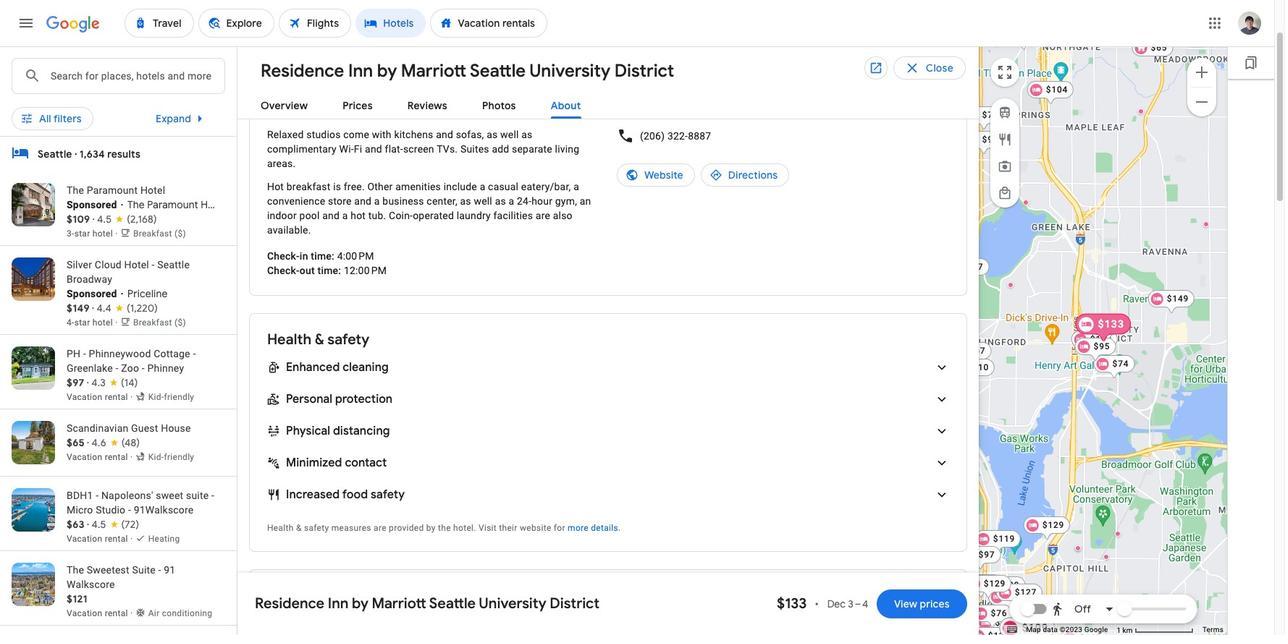 Task type: vqa. For each thing, say whether or not it's contained in the screenshot.
friendly to the bottom
yes



Task type: describe. For each thing, give the bounding box(es) containing it.
university inside heading
[[530, 60, 611, 82]]

4-star hotel ·
[[67, 318, 120, 328]]

5-
[[438, 63, 449, 76]]

birdhouse on greenlake image
[[1008, 282, 1014, 288]]

· inside bdh1 - napoleons' sweet suite - micro studio - 91walkscore $63 ·
[[87, 519, 89, 532]]

$149 inside "silver cloud hotel - seattle broadway sponsored · priceline $149 ·"
[[67, 302, 90, 315]]

conditioning
[[162, 609, 212, 619]]

heating
[[148, 535, 180, 545]]

$120
[[1007, 592, 1029, 603]]

0 vertical spatial paramount
[[87, 185, 138, 196]]

- left zoo at the bottom of the page
[[116, 363, 119, 374]]

in
[[300, 251, 308, 262]]

hour
[[532, 196, 553, 207]]

micro
[[67, 505, 93, 516]]

bdh1 - napoleons' sweet suite - micro studio - 91walkscore $63 ·
[[67, 490, 214, 532]]

enhanced cleaning button
[[267, 352, 950, 384]]

4 rental · from the top
[[105, 609, 133, 619]]

kid- for (48)
[[148, 453, 164, 463]]

enhanced
[[286, 361, 340, 375]]

$109 inside the map region
[[1022, 623, 1049, 635]]

km
[[1123, 627, 1133, 635]]

address
[[617, 75, 662, 90]]

health & safety measures are provided by the hotel. visit their website for more details .
[[267, 524, 621, 534]]

1 vertical spatial paramount
[[147, 198, 198, 211]]

1 km
[[1117, 627, 1135, 635]]

zoom in map image
[[1194, 63, 1211, 81]]

1 horizontal spatial contact
[[675, 75, 717, 90]]

4 vacation from the top
[[67, 609, 102, 619]]

1 vertical spatial from
[[383, 91, 405, 103]]

0 vertical spatial hotel
[[341, 46, 375, 64]]

star inside 'button'
[[449, 63, 468, 76]]

available.
[[267, 225, 311, 236]]

pool
[[270, 63, 291, 76]]

vacation for $97
[[67, 393, 102, 403]]

hotel for the paramount hotel
[[140, 185, 165, 196]]

4.5 for (72)
[[92, 519, 106, 532]]

information
[[720, 75, 783, 90]]

4.5 out of 5 stars from 72 reviews image
[[92, 518, 139, 532]]

4.4 out of 5 stars from 1,220 reviews image
[[97, 301, 158, 316]]

zoo.
[[291, 106, 312, 117]]

4.5 out of 5 stars from 2,168 reviews image
[[97, 212, 157, 227]]

12:00 pm
[[344, 265, 387, 277]]

call this hotel: (206) 322-8887 element
[[617, 127, 950, 145]]

pool
[[300, 210, 320, 222]]

safety for health & safety
[[328, 331, 370, 349]]

and up tvs.
[[436, 129, 453, 141]]

about this hotel
[[267, 46, 375, 64]]

personal protection button
[[267, 384, 950, 416]]

terms link
[[1203, 627, 1224, 635]]

are inside hot breakfast is free. other amenities include a casual eatery/bar, a convenience store and a business center, as well as a 24-hour gym, an indoor pool and a hot tub. coin-operated laundry facilities are also available.
[[536, 210, 550, 222]]

4- for 4- or 5-star
[[412, 63, 423, 76]]

separate
[[512, 143, 553, 155]]

for
[[554, 524, 565, 534]]

an inside this down-to-earth hotel is an 8-minute walk from the university of washington, and 2 miles from both gas works park and the woodland park zoo.
[[394, 77, 405, 88]]

1 vertical spatial inn
[[328, 595, 349, 613]]

this down-to-earth hotel is an 8-minute walk from the university of washington, and 2 miles from both gas works park and the woodland park zoo.
[[267, 77, 592, 117]]

breakfast for (2,168)
[[133, 229, 172, 239]]

center,
[[427, 196, 458, 207]]

$128 link
[[1072, 331, 1118, 356]]

1 vertical spatial hotel
[[201, 198, 226, 211]]

kid-friendly for (14)
[[148, 393, 194, 403]]

other
[[368, 181, 393, 193]]

areas.
[[267, 158, 296, 169]]

an inside hot breakfast is free. other amenities include a casual eatery/bar, a convenience store and a business center, as well as a 24-hour gym, an indoor pool and a hot tub. coin-operated laundry facilities are also available.
[[580, 196, 591, 207]]

dec
[[828, 598, 846, 611]]

4.3
[[91, 377, 106, 390]]

food
[[342, 488, 368, 503]]

bdh1
[[67, 490, 93, 502]]

of
[[565, 77, 575, 88]]

1 vertical spatial time:
[[318, 265, 341, 277]]

- right bdh1
[[96, 490, 99, 502]]

2 vertical spatial the
[[438, 524, 451, 534]]

4- or 5-star
[[412, 63, 468, 76]]

1 vertical spatial marriott
[[372, 595, 426, 613]]

0 horizontal spatial district
[[550, 595, 600, 613]]

4+ rating
[[330, 63, 373, 76]]

star for hotel
[[74, 229, 90, 239]]

1 vertical spatial $119 link
[[940, 613, 987, 636]]

hot breakfast is free. other amenities include a casual eatery/bar, a convenience store and a business center, as well as a 24-hour gym, an indoor pool and a hot tub. coin-operated laundry facilities are also available.
[[267, 181, 591, 236]]

1 check- from the top
[[267, 251, 300, 262]]

distancing
[[333, 424, 390, 439]]

2 vertical spatial seattle
[[429, 595, 476, 613]]

$72 link
[[961, 575, 1002, 600]]

©2023
[[1060, 627, 1083, 635]]

seattle · 1,634 results
[[38, 148, 141, 161]]

and right fi
[[365, 143, 382, 155]]

- right cottage
[[193, 348, 196, 360]]

0 vertical spatial the
[[500, 77, 515, 88]]

close
[[926, 62, 954, 75]]

and down price popup button
[[508, 91, 525, 103]]

breakfast ($) for (1,220)
[[133, 318, 186, 328]]

$92
[[983, 135, 999, 145]]

vacation for $65
[[67, 453, 102, 463]]

a left casual
[[480, 181, 486, 193]]

91
[[164, 565, 176, 577]]

scandinavian guest house $65 ·
[[67, 423, 191, 450]]

2 horizontal spatial the
[[528, 91, 542, 103]]

· up 4.4 out of 5 stars from 1,220 reviews image
[[121, 288, 124, 300]]

and down store
[[322, 210, 340, 222]]

$117
[[1028, 603, 1050, 613]]

a left hot
[[342, 210, 348, 222]]

safety for health & safety measures are provided by the hotel. visit their website for more details .
[[304, 524, 329, 534]]

4.3 out of 5 stars from 14 reviews image
[[91, 376, 138, 390]]

the for the
[[67, 185, 84, 196]]

0 vertical spatial $129
[[1043, 521, 1065, 531]]

about for about
[[551, 99, 581, 112]]

air
[[148, 609, 160, 619]]

suites
[[461, 143, 489, 155]]

$117 link
[[1009, 600, 1056, 624]]

as down casual
[[495, 196, 506, 207]]

4- or 5-star button
[[388, 58, 477, 81]]

maple leaf loft image
[[1139, 109, 1144, 114]]

hotel.
[[453, 524, 476, 534]]

seattle gaslight inn image
[[1112, 616, 1118, 622]]

star for ·
[[74, 318, 90, 328]]

2 all filters button from the top
[[12, 101, 93, 136]]

Check-out text field
[[465, 12, 553, 46]]

4- for 4-star hotel ·
[[67, 318, 74, 328]]

0 vertical spatial $97 link
[[948, 259, 990, 276]]

hotel · for 4.5
[[93, 229, 118, 239]]

filters inside form
[[54, 63, 82, 76]]

the bacon mansion bed and breakfast image
[[1076, 546, 1081, 552]]

0 horizontal spatial park
[[267, 106, 288, 117]]

8887
[[688, 130, 712, 142]]

1
[[1117, 627, 1121, 635]]

check-in time: 4:00 pm check-out time: 12:00 pm
[[267, 251, 387, 277]]

$95 link
[[1075, 338, 1116, 363]]

$78 link
[[964, 106, 1005, 131]]

clear image
[[245, 21, 263, 38]]

$50
[[155, 63, 174, 76]]

kid- for (14)
[[148, 393, 164, 403]]

all inside filters form
[[39, 63, 51, 76]]

0 vertical spatial from
[[475, 77, 497, 88]]

free.
[[344, 181, 365, 193]]

$149 inside the map region
[[1167, 294, 1189, 304]]

0 vertical spatial $119 link
[[975, 531, 1021, 556]]

both
[[408, 91, 429, 103]]

cleaning
[[343, 361, 389, 375]]

3 – 4
[[848, 598, 869, 611]]

under $50 button
[[99, 58, 183, 81]]

gym,
[[555, 196, 577, 207]]

$127
[[1015, 588, 1037, 598]]

increased food safety
[[286, 488, 405, 503]]

hotel inside this down-to-earth hotel is an 8-minute walk from the university of washington, and 2 miles from both gas works park and the woodland park zoo.
[[357, 77, 380, 88]]

health for health & safety measures are provided by the hotel. visit their website for more details .
[[267, 524, 294, 534]]

0 horizontal spatial $129
[[984, 579, 1006, 590]]

price
[[507, 63, 532, 76]]

1 vertical spatial residence inn by marriott seattle university district
[[255, 595, 600, 613]]

hotel for priceline
[[124, 259, 149, 271]]

friendly for (14)
[[164, 393, 194, 403]]

0 horizontal spatial $119
[[959, 616, 981, 626]]

convenience
[[267, 196, 325, 207]]

expand button
[[138, 101, 226, 136]]

breakfast
[[287, 181, 331, 193]]

minimized contact button
[[267, 448, 950, 479]]

earth
[[330, 77, 354, 88]]

mildred's bed & breakfast image
[[1115, 532, 1121, 537]]

1 vertical spatial residence
[[255, 595, 325, 613]]

living
[[555, 143, 580, 155]]

seattle inside heading
[[470, 60, 526, 82]]

kitchens
[[394, 129, 433, 141]]

website
[[520, 524, 552, 534]]

a left 24-
[[509, 196, 514, 207]]

residence inn by marriott seattle university district inside heading
[[261, 60, 674, 82]]

air conditioning
[[148, 609, 212, 619]]

as up 'add'
[[487, 129, 498, 141]]

relaxed
[[267, 129, 304, 141]]

Check-in text field
[[324, 12, 410, 46]]

amenities
[[267, 590, 335, 608]]

· left 4.4
[[92, 302, 94, 315]]

$109 link
[[1000, 618, 1056, 636]]

business
[[383, 196, 424, 207]]

0 vertical spatial park
[[484, 91, 505, 103]]

rental · for (72)
[[105, 535, 133, 545]]

is inside this down-to-earth hotel is an 8-minute walk from the university of washington, and 2 miles from both gas works park and the woodland park zoo.
[[383, 77, 391, 88]]

breakfast ($) for (2,168)
[[133, 229, 186, 239]]

district inside heading
[[615, 60, 674, 82]]

$104 link
[[1028, 81, 1074, 106]]

vacation rental · for 4.6
[[67, 453, 135, 463]]

scandinavian
[[67, 423, 129, 435]]

this
[[312, 46, 337, 64]]

4.6 out of 5 stars from 48 reviews image
[[92, 436, 140, 450]]

Search for places, hotels and more text field
[[50, 59, 225, 93]]

house
[[161, 423, 191, 435]]

1 horizontal spatial $119
[[994, 535, 1016, 545]]

as down include
[[460, 196, 471, 207]]

health for health & safety
[[267, 331, 311, 349]]



Task type: locate. For each thing, give the bounding box(es) containing it.
1 horizontal spatial $129 link
[[1024, 517, 1071, 542]]

$119 up $99
[[994, 535, 1016, 545]]

($) down the paramount hotel sponsored · the paramount hotel $109 · on the top left of page
[[175, 229, 186, 239]]

2 vacation rental · from the top
[[67, 453, 135, 463]]

offers
[[587, 63, 618, 76]]

residence inn by marriott seattle university district heading
[[249, 58, 674, 83]]

1 sponsored from the top
[[67, 199, 117, 211]]

4 vacation rental · from the top
[[67, 609, 135, 619]]

$133 up $128
[[1098, 318, 1125, 331]]

4.5 inside image
[[97, 213, 112, 226]]

hotel · down 4.5 out of 5 stars from 2,168 reviews image
[[93, 229, 118, 239]]

hotel right cloud
[[124, 259, 149, 271]]

0 horizontal spatial &
[[296, 524, 302, 534]]

2 vertical spatial &
[[296, 524, 302, 534]]

breakfast for (1,220)
[[133, 318, 172, 328]]

rental · for (14)
[[105, 393, 133, 403]]

sponsored inside "silver cloud hotel - seattle broadway sponsored · priceline $149 ·"
[[67, 288, 117, 300]]

by inside heading
[[377, 60, 397, 82]]

view prices
[[895, 598, 950, 611]]

$74 link
[[1094, 356, 1135, 380]]

1 vertical spatial $129 link
[[965, 576, 1012, 600]]

$87
[[1107, 321, 1124, 331]]

1 filters from the top
[[54, 63, 82, 76]]

map data ©2023 google
[[1027, 627, 1108, 635]]

safety inside dropdown button
[[371, 488, 405, 503]]

2 vertical spatial the
[[67, 565, 84, 577]]

$92 link
[[964, 131, 1005, 156]]

1 vertical spatial district
[[550, 595, 600, 613]]

wi-
[[339, 143, 354, 155]]

1 horizontal spatial $129
[[1043, 521, 1065, 531]]

kid-friendly down the phinney on the bottom left of page
[[148, 393, 194, 403]]

rental · down the sweetest suite - 91 walkscore $121
[[105, 609, 133, 619]]

8-
[[408, 77, 416, 88]]

3 vacation from the top
[[67, 535, 102, 545]]

safety right the food
[[371, 488, 405, 503]]

- right suite
[[211, 490, 214, 502]]

out
[[300, 265, 315, 277]]

friendly down house
[[164, 453, 194, 463]]

0 horizontal spatial well
[[474, 196, 492, 207]]

& for address & contact information
[[665, 75, 672, 90]]

0 vertical spatial $65
[[1151, 43, 1168, 53]]

protection
[[335, 393, 393, 407]]

about inside tab list
[[551, 99, 581, 112]]

1 horizontal spatial about
[[551, 99, 581, 112]]

minimized
[[286, 456, 342, 471]]

vacation rental · for 4.5
[[67, 535, 135, 545]]

4- up ph
[[67, 318, 74, 328]]

4+ rating button
[[305, 58, 382, 81]]

view larger map image
[[997, 64, 1014, 81]]

rental ·
[[105, 393, 133, 403], [105, 453, 133, 463], [105, 535, 133, 545], [105, 609, 133, 619]]

1 vertical spatial &
[[315, 331, 324, 349]]

1 vacation rental · from the top
[[67, 393, 135, 403]]

$109 inside the paramount hotel sponsored · the paramount hotel $109 ·
[[67, 213, 90, 226]]

phinneywood
[[89, 348, 151, 360]]

0 horizontal spatial contact
[[345, 456, 387, 471]]

0 horizontal spatial $109
[[67, 213, 90, 226]]

1 all filters from the top
[[39, 63, 82, 76]]

tab list
[[238, 88, 979, 120]]

$65 inside the map region
[[1151, 43, 1168, 53]]

2 kid- from the top
[[148, 453, 164, 463]]

filters form
[[12, 1, 758, 101]]

4- inside 4- or 5-star 'button'
[[412, 63, 423, 76]]

shafer baillie mansion bed & breakfast image
[[1104, 555, 1110, 561]]

time:
[[311, 251, 335, 262], [318, 265, 341, 277]]

vacation down '4.6'
[[67, 453, 102, 463]]

0 horizontal spatial by
[[352, 595, 369, 613]]

- right ph
[[83, 348, 86, 360]]

- inside the sweetest suite - 91 walkscore $121
[[158, 565, 161, 577]]

- inside "silver cloud hotel - seattle broadway sponsored · priceline $149 ·"
[[152, 259, 155, 271]]

the down seattle · 1,634
[[67, 185, 84, 196]]

1 vertical spatial sponsored
[[67, 288, 117, 300]]

$67 link
[[951, 343, 992, 367]]

an left 8-
[[394, 77, 405, 88]]

visit
[[479, 524, 497, 534]]

0 vertical spatial inn
[[348, 60, 373, 82]]

1 vertical spatial 4-
[[67, 318, 74, 328]]

tab list containing overview
[[238, 88, 979, 120]]

seattle inside "silver cloud hotel - seattle broadway sponsored · priceline $149 ·"
[[157, 259, 190, 271]]

1 vertical spatial all filters
[[39, 112, 82, 125]]

hot
[[351, 210, 366, 222]]

cloud
[[95, 259, 122, 271]]

is inside hot breakfast is free. other amenities include a casual eatery/bar, a convenience store and a business center, as well as a 24-hour gym, an indoor pool and a hot tub. coin-operated laundry facilities are also available.
[[333, 181, 341, 193]]

walkscore
[[67, 579, 115, 591]]

0 vertical spatial hotel
[[140, 185, 165, 196]]

safety up enhanced cleaning
[[328, 331, 370, 349]]

measures
[[332, 524, 371, 534]]

screen
[[403, 143, 434, 155]]

friendly for (48)
[[164, 453, 194, 463]]

sweetest
[[87, 565, 129, 577]]

1 hotel · from the top
[[93, 229, 118, 239]]

check- down available.
[[267, 251, 300, 262]]

the for walkscore
[[67, 565, 84, 577]]

sponsored up 3-star hotel · at top
[[67, 199, 117, 211]]

open in new tab image
[[869, 61, 883, 75]]

rental · down 4.6 out of 5 stars from 48 reviews image
[[105, 453, 133, 463]]

website
[[645, 169, 684, 182]]

paramount up 4.5 out of 5 stars from 2,168 reviews image
[[87, 185, 138, 196]]

0 vertical spatial well
[[501, 129, 519, 141]]

1 vertical spatial filters
[[54, 112, 82, 125]]

1 horizontal spatial district
[[615, 60, 674, 82]]

1 horizontal spatial well
[[501, 129, 519, 141]]

well inside hot breakfast is free. other amenities include a casual eatery/bar, a convenience store and a business center, as well as a 24-hour gym, an indoor pool and a hot tub. coin-operated laundry facilities are also available.
[[474, 196, 492, 207]]

well up laundry
[[474, 196, 492, 207]]

an right gym,
[[580, 196, 591, 207]]

residence inside heading
[[261, 60, 344, 82]]

2 horizontal spatial &
[[665, 75, 672, 90]]

about for about this hotel
[[267, 46, 309, 64]]

well up 'add'
[[501, 129, 519, 141]]

the
[[500, 77, 515, 88], [528, 91, 542, 103], [438, 524, 451, 534]]

zoom out map image
[[1194, 93, 1211, 110]]

and
[[327, 91, 344, 103], [508, 91, 525, 103], [436, 129, 453, 141], [365, 143, 382, 155], [354, 196, 372, 207], [322, 210, 340, 222]]

$78
[[983, 110, 999, 120]]

a up tub.
[[374, 196, 380, 207]]

birch tree cottage image
[[1204, 222, 1210, 227]]

($) for (2,168)
[[175, 229, 186, 239]]

1 vertical spatial $129
[[984, 579, 1006, 590]]

0 horizontal spatial an
[[394, 77, 405, 88]]

hot
[[267, 181, 284, 193]]

is left 8-
[[383, 77, 391, 88]]

vacation rental · down "$121"
[[67, 609, 135, 619]]

& for health & safety measures are provided by the hotel. visit their website for more details .
[[296, 524, 302, 534]]

1 horizontal spatial park
[[484, 91, 505, 103]]

fi
[[354, 143, 362, 155]]

park right "works"
[[484, 91, 505, 103]]

by right amenities
[[352, 595, 369, 613]]

0 vertical spatial the
[[67, 185, 84, 196]]

$104
[[1046, 85, 1068, 95]]

1 vertical spatial by
[[426, 524, 436, 534]]

4-
[[412, 63, 423, 76], [67, 318, 74, 328]]

$149 link
[[1149, 290, 1195, 315]]

1 vertical spatial the
[[127, 198, 145, 211]]

· inside scandinavian guest house $65 ·
[[87, 437, 89, 450]]

$67
[[969, 346, 986, 356]]

0 vertical spatial 4-
[[412, 63, 423, 76]]

washington,
[[267, 91, 324, 103]]

2 vertical spatial $97 link
[[977, 615, 1018, 636]]

paramount up (2,168)
[[147, 198, 198, 211]]

1 vertical spatial park
[[267, 106, 288, 117]]

1 km button
[[1113, 626, 1199, 636]]

0 vertical spatial health
[[267, 331, 311, 349]]

1 horizontal spatial are
[[536, 210, 550, 222]]

university inside this down-to-earth hotel is an 8-minute walk from the university of washington, and 2 miles from both gas works park and the woodland park zoo.
[[517, 77, 563, 88]]

1 horizontal spatial $109
[[1022, 623, 1049, 635]]

friendly up house
[[164, 393, 194, 403]]

· left 4.3
[[87, 377, 89, 390]]

4.4
[[97, 302, 112, 315]]

or
[[426, 63, 436, 76]]

is up store
[[333, 181, 341, 193]]

health down 'increased'
[[267, 524, 294, 534]]

1 health from the top
[[267, 331, 311, 349]]

2 rental · from the top
[[105, 453, 133, 463]]

$65 link
[[1132, 39, 1174, 56]]

contact inside dropdown button
[[345, 456, 387, 471]]

· up 4.5 out of 5 stars from 2,168 reviews image
[[121, 199, 124, 211]]

all filters button up seattle · 1,634
[[12, 101, 93, 136]]

0 horizontal spatial from
[[383, 91, 405, 103]]

physical distancing
[[286, 424, 390, 439]]

4.5 up 3-star hotel · at top
[[97, 213, 112, 226]]

suite
[[186, 490, 209, 502]]

$97 inside ph - phinneywood cottage - greenlake - zoo - phinney $97 ·
[[67, 377, 84, 390]]

0 vertical spatial by
[[377, 60, 397, 82]]

1 horizontal spatial $133
[[1098, 318, 1125, 331]]

time: right out
[[318, 265, 341, 277]]

sponsored down broadway
[[67, 288, 117, 300]]

$74
[[1113, 359, 1129, 369]]

greenlake guest house image
[[1023, 200, 1029, 206]]

from left both
[[383, 91, 405, 103]]

sponsored inside the paramount hotel sponsored · the paramount hotel $109 ·
[[67, 199, 117, 211]]

1 horizontal spatial $65
[[1151, 43, 1168, 53]]

seattle · 1,634 results heading
[[38, 146, 141, 163]]

$149
[[1167, 294, 1189, 304], [67, 302, 90, 315]]

0 vertical spatial are
[[536, 210, 550, 222]]

university
[[530, 60, 611, 82], [517, 77, 563, 88], [479, 595, 547, 613]]

1 vertical spatial hotel
[[357, 77, 380, 88]]

1 vertical spatial $65
[[67, 437, 85, 450]]

walk
[[451, 77, 473, 88]]

hotel
[[341, 46, 375, 64], [357, 77, 380, 88]]

$119 link up "$72"
[[975, 531, 1021, 556]]

· left '4.6'
[[87, 437, 89, 450]]

0 vertical spatial $119
[[994, 535, 1016, 545]]

$121
[[67, 593, 87, 606]]

1 horizontal spatial the
[[500, 77, 515, 88]]

1 all filters button from the top
[[12, 58, 93, 81]]

health up enhanced
[[267, 331, 311, 349]]

& right address in the top of the page
[[665, 75, 672, 90]]

$65 inside scandinavian guest house $65 ·
[[67, 437, 85, 450]]

about up 'this'
[[267, 46, 309, 64]]

and up hot
[[354, 196, 372, 207]]

(2,168)
[[127, 213, 157, 226]]

filters left under
[[54, 63, 82, 76]]

- left the '91'
[[158, 565, 161, 577]]

1 vertical spatial kid-friendly
[[148, 453, 194, 463]]

the inside the sweetest suite - 91 walkscore $121
[[67, 565, 84, 577]]

down-
[[290, 77, 318, 88]]

1 vertical spatial all
[[39, 112, 51, 125]]

0 vertical spatial friendly
[[164, 393, 194, 403]]

1 vertical spatial $97 link
[[960, 547, 1001, 571]]

.
[[618, 524, 621, 534]]

a up gym,
[[574, 181, 579, 193]]

2 vertical spatial by
[[352, 595, 369, 613]]

2 filters from the top
[[54, 112, 82, 125]]

check- down in
[[267, 265, 300, 277]]

1 breakfast from the top
[[133, 229, 172, 239]]

1 vertical spatial star
[[74, 229, 90, 239]]

hotel inside "silver cloud hotel - seattle broadway sponsored · priceline $149 ·"
[[124, 259, 149, 271]]

0 horizontal spatial $133
[[777, 595, 807, 613]]

health
[[267, 331, 311, 349], [267, 524, 294, 534]]

1 vertical spatial friendly
[[164, 453, 194, 463]]

2 friendly from the top
[[164, 453, 194, 463]]

4.5 inside image
[[92, 519, 106, 532]]

under
[[124, 63, 153, 76]]

2 hotel · from the top
[[93, 318, 118, 328]]

breakfast ($)
[[133, 229, 186, 239], [133, 318, 186, 328]]

keyboard shortcuts image
[[1007, 627, 1018, 634]]

1 vertical spatial contact
[[345, 456, 387, 471]]

google
[[1085, 627, 1108, 635]]

1 ($) from the top
[[175, 229, 186, 239]]

1 vertical spatial ($)
[[175, 318, 186, 328]]

vacation rental · for 4.3
[[67, 393, 135, 403]]

the up the walkscore
[[67, 565, 84, 577]]

prices
[[920, 598, 950, 611]]

all
[[39, 63, 51, 76], [39, 112, 51, 125]]

2 health from the top
[[267, 524, 294, 534]]

1 horizontal spatial from
[[475, 77, 497, 88]]

add
[[492, 143, 509, 155]]

2 vacation from the top
[[67, 453, 102, 463]]

0 vertical spatial time:
[[311, 251, 335, 262]]

$119 link down prices
[[940, 613, 987, 636]]

star up silver
[[74, 229, 90, 239]]

increased food safety button
[[267, 479, 950, 511]]

1 vertical spatial about
[[551, 99, 581, 112]]

3 vacation rental · from the top
[[67, 535, 135, 545]]

time: right in
[[311, 251, 335, 262]]

$99
[[1004, 581, 1020, 591]]

4.5 down studio
[[92, 519, 106, 532]]

enhanced cleaning
[[286, 361, 389, 375]]

0 horizontal spatial paramount
[[87, 185, 138, 196]]

2 breakfast ($) from the top
[[133, 318, 186, 328]]

safety for increased food safety
[[371, 488, 405, 503]]

marriott inside heading
[[401, 60, 467, 82]]

3 rental · from the top
[[105, 535, 133, 545]]

$133 inside the map region
[[1098, 318, 1125, 331]]

1 vertical spatial all filters button
[[12, 101, 93, 136]]

2 all filters from the top
[[39, 112, 82, 125]]

1 horizontal spatial is
[[383, 77, 391, 88]]

1 rental · from the top
[[105, 393, 133, 403]]

4.5
[[97, 213, 112, 226], [92, 519, 106, 532]]

1 vacation from the top
[[67, 393, 102, 403]]

4- left or
[[412, 63, 423, 76]]

0 horizontal spatial $149
[[67, 302, 90, 315]]

2 all from the top
[[39, 112, 51, 125]]

well inside relaxed studios come with kitchens and sofas, as well as complimentary wi-fi and flat-screen tvs. suites add separate living areas.
[[501, 129, 519, 141]]

vacation rental ·
[[67, 393, 135, 403], [67, 453, 135, 463], [67, 535, 135, 545], [67, 609, 135, 619]]

1 horizontal spatial &
[[315, 331, 324, 349]]

- up (72)
[[128, 505, 131, 516]]

& up enhanced
[[315, 331, 324, 349]]

star up ph
[[74, 318, 90, 328]]

rental · for (48)
[[105, 453, 133, 463]]

2 check- from the top
[[267, 265, 300, 277]]

1 kid- from the top
[[148, 393, 164, 403]]

0 vertical spatial 4.5
[[97, 213, 112, 226]]

breakfast ($) down (2,168)
[[133, 229, 186, 239]]

$129 link
[[1024, 517, 1071, 542], [965, 576, 1012, 600]]

0 vertical spatial kid-
[[148, 393, 164, 403]]

$133 left • on the right bottom
[[777, 595, 807, 613]]

1 vertical spatial hotel ·
[[93, 318, 118, 328]]

breakfast down (2,168)
[[133, 229, 172, 239]]

kid-friendly down house
[[148, 453, 194, 463]]

kid-friendly for (48)
[[148, 453, 194, 463]]

eatery/bar,
[[521, 181, 571, 193]]

view prices button
[[877, 587, 968, 622]]

and left 2
[[327, 91, 344, 103]]

filters
[[54, 63, 82, 76], [54, 112, 82, 125]]

0 vertical spatial breakfast ($)
[[133, 229, 186, 239]]

all filters inside filters form
[[39, 63, 82, 76]]

personal
[[286, 393, 333, 407]]

0 horizontal spatial is
[[333, 181, 341, 193]]

kid- down the phinney on the bottom left of page
[[148, 393, 164, 403]]

(14)
[[121, 377, 138, 390]]

1 horizontal spatial paramount
[[147, 198, 198, 211]]

napoleons'
[[101, 490, 153, 502]]

photos
[[482, 99, 516, 112]]

($) for (1,220)
[[175, 318, 186, 328]]

0 vertical spatial contact
[[675, 75, 717, 90]]

1 vertical spatial $133
[[777, 595, 807, 613]]

1 breakfast ($) from the top
[[133, 229, 186, 239]]

1 horizontal spatial by
[[377, 60, 397, 82]]

main menu image
[[17, 14, 35, 32]]

2 kid-friendly from the top
[[148, 453, 194, 463]]

0 vertical spatial about
[[267, 46, 309, 64]]

4.5 for (2,168)
[[97, 213, 112, 226]]

vacation down 4.3
[[67, 393, 102, 403]]

vacation for $63
[[67, 535, 102, 545]]

- right zoo at the bottom of the page
[[142, 363, 145, 374]]

1 vertical spatial breakfast
[[133, 318, 172, 328]]

1 all from the top
[[39, 63, 51, 76]]

2 vertical spatial star
[[74, 318, 90, 328]]

reviews
[[408, 99, 448, 112]]

laundry
[[457, 210, 491, 222]]

0 horizontal spatial are
[[374, 524, 387, 534]]

0 vertical spatial breakfast
[[133, 229, 172, 239]]

cecil bacon manor bed and breakfast image
[[1076, 546, 1081, 552]]

- up priceline on the left top of the page
[[152, 259, 155, 271]]

2 sponsored from the top
[[67, 288, 117, 300]]

2 ($) from the top
[[175, 318, 186, 328]]

$127 link
[[996, 584, 1043, 609]]

0 vertical spatial kid-friendly
[[148, 393, 194, 403]]

1 vertical spatial well
[[474, 196, 492, 207]]

indoor
[[267, 210, 297, 222]]

hotel · for 4.4
[[93, 318, 118, 328]]

0 vertical spatial district
[[615, 60, 674, 82]]

filters up seattle · 1,634
[[54, 112, 82, 125]]

0 horizontal spatial the
[[438, 524, 451, 534]]

vacation rental · down '4.5 out of 5 stars from 72 reviews' image
[[67, 535, 135, 545]]

3-
[[67, 229, 74, 239]]

1 vertical spatial kid-
[[148, 453, 164, 463]]

0 vertical spatial $133
[[1098, 318, 1125, 331]]

are down hour
[[536, 210, 550, 222]]

2 vertical spatial hotel
[[124, 259, 149, 271]]

as up "separate"
[[522, 129, 533, 141]]

are left provided
[[374, 524, 387, 534]]

· inside ph - phinneywood cottage - greenlake - zoo - phinney $97 ·
[[87, 377, 89, 390]]

rental · down 4.3 out of 5 stars from 14 reviews image
[[105, 393, 133, 403]]

all filters button down main menu 'icon'
[[12, 58, 93, 81]]

$65
[[1151, 43, 1168, 53], [67, 437, 85, 450]]

the up (2,168)
[[127, 198, 145, 211]]

0 vertical spatial sponsored
[[67, 199, 117, 211]]

1 friendly from the top
[[164, 393, 194, 403]]

minimized contact
[[286, 456, 387, 471]]

$87 link
[[1088, 317, 1129, 342]]

24-
[[517, 196, 532, 207]]

residence inn by marriott seattle university district
[[261, 60, 674, 82], [255, 595, 600, 613]]

more details link
[[568, 512, 618, 545]]

guest rating, not selected image
[[654, 63, 667, 76]]

0 vertical spatial hotel ·
[[93, 229, 118, 239]]

rental · down '4.5 out of 5 stars from 72 reviews' image
[[105, 535, 133, 545]]

zoo
[[121, 363, 139, 374]]

cottage
[[154, 348, 190, 360]]

map region
[[800, 0, 1286, 636]]

breakfast down (1,220)
[[133, 318, 172, 328]]

vacation down "$121"
[[67, 609, 102, 619]]

contact down the "distancing"
[[345, 456, 387, 471]]

2 breakfast from the top
[[133, 318, 172, 328]]

$133
[[1098, 318, 1125, 331], [777, 595, 807, 613]]

vacation rental · down 4.3
[[67, 393, 135, 403]]

& for health & safety
[[315, 331, 324, 349]]

phinney
[[147, 363, 184, 374]]

0 vertical spatial $129 link
[[1024, 517, 1071, 542]]

hotel left indoor
[[201, 198, 226, 211]]

1 vertical spatial breakfast ($)
[[133, 318, 186, 328]]

vacation rental · down '4.6'
[[67, 453, 135, 463]]

hotel · down 4.4
[[93, 318, 118, 328]]

2 vertical spatial safety
[[304, 524, 329, 534]]

star up walk
[[449, 63, 468, 76]]

1 vertical spatial an
[[580, 196, 591, 207]]

· up 3-star hotel · at top
[[93, 213, 95, 226]]

inn inside heading
[[348, 60, 373, 82]]

provided
[[389, 524, 424, 534]]

breakfast ($) down (1,220)
[[133, 318, 186, 328]]

1 kid-friendly from the top
[[148, 393, 194, 403]]

by right provided
[[426, 524, 436, 534]]



